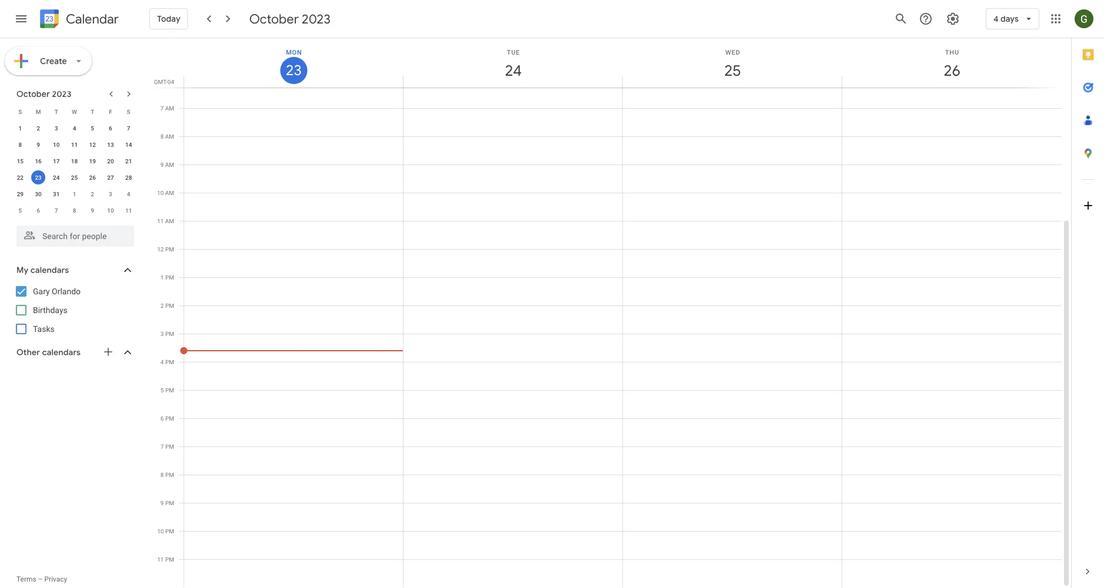 Task type: vqa. For each thing, say whether or not it's contained in the screenshot.
the right 6
yes



Task type: locate. For each thing, give the bounding box(es) containing it.
0 vertical spatial 23
[[285, 61, 301, 80]]

2 vertical spatial 5
[[161, 387, 164, 394]]

25 inside row
[[71, 174, 78, 181]]

10 for 10 am
[[157, 189, 164, 197]]

10 down november 3 element
[[107, 207, 114, 214]]

5
[[91, 125, 94, 132], [19, 207, 22, 214], [161, 387, 164, 394]]

9 up 16 element
[[37, 141, 40, 148]]

1 vertical spatial 5
[[19, 207, 22, 214]]

october 2023 grid
[[11, 104, 138, 219]]

1 horizontal spatial 6
[[109, 125, 112, 132]]

15
[[17, 158, 24, 165]]

am for 10 am
[[165, 189, 174, 197]]

11 for november 11 element
[[125, 207, 132, 214]]

6 down f
[[109, 125, 112, 132]]

3 up november 10 element
[[109, 191, 112, 198]]

pm
[[165, 246, 174, 253], [165, 274, 174, 281], [165, 302, 174, 309], [165, 331, 174, 338], [165, 359, 174, 366], [165, 387, 174, 394], [165, 415, 174, 422], [165, 444, 174, 451], [165, 472, 174, 479], [165, 500, 174, 507], [165, 528, 174, 535], [165, 557, 174, 564]]

t
[[55, 108, 58, 115], [91, 108, 94, 115]]

10 for 10 pm
[[157, 528, 164, 535]]

16
[[35, 158, 42, 165]]

8 down november 1 element
[[73, 207, 76, 214]]

1 down 25 element
[[73, 191, 76, 198]]

grid
[[151, 38, 1071, 589]]

other
[[16, 348, 40, 358]]

orlando
[[52, 287, 81, 297]]

10 up '11 pm'
[[157, 528, 164, 535]]

row down 25 element
[[11, 186, 138, 202]]

2023 down create
[[52, 89, 71, 99]]

2 horizontal spatial 5
[[161, 387, 164, 394]]

5 row from the top
[[11, 169, 138, 186]]

row up november 1 element
[[11, 169, 138, 186]]

pm down 10 pm on the bottom
[[165, 557, 174, 564]]

8 am
[[160, 133, 174, 140]]

10
[[53, 141, 60, 148], [157, 189, 164, 197], [107, 207, 114, 214], [157, 528, 164, 535]]

23
[[285, 61, 301, 80], [35, 174, 42, 181]]

26
[[943, 61, 960, 80], [89, 174, 96, 181]]

5 down 29 element
[[19, 207, 22, 214]]

create
[[40, 56, 67, 66]]

birthdays
[[33, 306, 68, 315]]

0 horizontal spatial 26
[[89, 174, 96, 181]]

4 up '11' element
[[73, 125, 76, 132]]

10 pm
[[157, 528, 174, 535]]

9 pm
[[161, 500, 174, 507]]

am up 9 am
[[165, 133, 174, 140]]

10 up 11 am
[[157, 189, 164, 197]]

6 pm from the top
[[165, 387, 174, 394]]

3 pm
[[161, 331, 174, 338]]

my calendars list
[[2, 282, 146, 339]]

5 up 6 pm
[[161, 387, 164, 394]]

12 inside row
[[89, 141, 96, 148]]

7 am
[[160, 105, 174, 112]]

1 t from the left
[[55, 108, 58, 115]]

12 pm from the top
[[165, 557, 174, 564]]

row up 18 element
[[11, 136, 138, 153]]

1 vertical spatial october
[[16, 89, 50, 99]]

31 element
[[49, 187, 63, 201]]

0 horizontal spatial 23
[[35, 174, 42, 181]]

2023
[[302, 11, 331, 27], [52, 89, 71, 99]]

12 for 12 pm
[[157, 246, 164, 253]]

2 up 3 pm
[[161, 302, 164, 309]]

october up mon
[[249, 11, 299, 27]]

wed
[[726, 49, 741, 56]]

2 row from the top
[[11, 120, 138, 136]]

0 horizontal spatial 5
[[19, 207, 22, 214]]

1 horizontal spatial 2023
[[302, 11, 331, 27]]

main drawer image
[[14, 12, 28, 26]]

1 vertical spatial 23
[[35, 174, 42, 181]]

23 column header
[[184, 38, 404, 88]]

19
[[89, 158, 96, 165]]

12 down 11 am
[[157, 246, 164, 253]]

terms link
[[16, 576, 36, 584]]

calendars inside dropdown button
[[42, 348, 81, 358]]

pm for 11 pm
[[165, 557, 174, 564]]

1 horizontal spatial t
[[91, 108, 94, 115]]

7 row from the top
[[11, 202, 138, 219]]

4 days button
[[986, 5, 1040, 33]]

calendars inside dropdown button
[[31, 265, 69, 276]]

my calendars button
[[2, 261, 146, 280]]

0 horizontal spatial 12
[[89, 141, 96, 148]]

0 horizontal spatial october 2023
[[16, 89, 71, 99]]

12 up 19
[[89, 141, 96, 148]]

9 up 10 pm on the bottom
[[161, 500, 164, 507]]

pm down 9 pm
[[165, 528, 174, 535]]

19 element
[[85, 154, 100, 168]]

3 for november 3 element
[[109, 191, 112, 198]]

1 horizontal spatial 23
[[285, 61, 301, 80]]

28 element
[[122, 171, 136, 185]]

s right f
[[127, 108, 130, 115]]

1 row from the top
[[11, 104, 138, 120]]

3
[[55, 125, 58, 132], [109, 191, 112, 198], [161, 331, 164, 338]]

0 vertical spatial 26
[[943, 61, 960, 80]]

7 pm from the top
[[165, 415, 174, 422]]

2 horizontal spatial 3
[[161, 331, 164, 338]]

t left w
[[55, 108, 58, 115]]

today
[[157, 14, 180, 24]]

1 pm from the top
[[165, 246, 174, 253]]

11 for 11 am
[[157, 218, 164, 225]]

9 down "november 2" element
[[91, 207, 94, 214]]

1 vertical spatial 12
[[157, 246, 164, 253]]

20 element
[[103, 154, 118, 168]]

5 pm from the top
[[165, 359, 174, 366]]

4 am from the top
[[165, 189, 174, 197]]

0 vertical spatial 24
[[504, 61, 521, 80]]

f
[[109, 108, 112, 115]]

1 horizontal spatial october
[[249, 11, 299, 27]]

1 up 15 element
[[19, 125, 22, 132]]

None search field
[[0, 221, 146, 247]]

7 down 31 element
[[55, 207, 58, 214]]

0 horizontal spatial 24
[[53, 174, 60, 181]]

2 vertical spatial 1
[[161, 274, 164, 281]]

9 am
[[160, 161, 174, 168]]

24 up the 31
[[53, 174, 60, 181]]

1 am from the top
[[165, 105, 174, 112]]

2 down m
[[37, 125, 40, 132]]

22
[[17, 174, 24, 181]]

pm down 2 pm
[[165, 331, 174, 338]]

6 up 7 pm
[[161, 415, 164, 422]]

w
[[72, 108, 77, 115]]

am down 9 am
[[165, 189, 174, 197]]

3 up "4 pm"
[[161, 331, 164, 338]]

2 vertical spatial 2
[[161, 302, 164, 309]]

pm up 2 pm
[[165, 274, 174, 281]]

november 8 element
[[67, 204, 81, 218]]

pm for 1 pm
[[165, 274, 174, 281]]

am
[[165, 105, 174, 112], [165, 133, 174, 140], [165, 161, 174, 168], [165, 189, 174, 197], [165, 218, 174, 225]]

calendar
[[66, 11, 119, 27]]

1 vertical spatial 1
[[73, 191, 76, 198]]

october 2023
[[249, 11, 331, 27], [16, 89, 71, 99]]

0 horizontal spatial 6
[[37, 207, 40, 214]]

2 horizontal spatial 6
[[161, 415, 164, 422]]

october 2023 up mon
[[249, 11, 331, 27]]

1 down "12 pm"
[[161, 274, 164, 281]]

pm down 7 pm
[[165, 472, 174, 479]]

row down '11' element
[[11, 153, 138, 169]]

4 down 3 pm
[[161, 359, 164, 366]]

9
[[37, 141, 40, 148], [160, 161, 164, 168], [91, 207, 94, 214], [161, 500, 164, 507]]

row containing s
[[11, 104, 138, 120]]

2 t from the left
[[91, 108, 94, 115]]

1 horizontal spatial october 2023
[[249, 11, 331, 27]]

26 down 19
[[89, 174, 96, 181]]

pm up 1 pm
[[165, 246, 174, 253]]

0 horizontal spatial 3
[[55, 125, 58, 132]]

pm down 3 pm
[[165, 359, 174, 366]]

1
[[19, 125, 22, 132], [73, 191, 76, 198], [161, 274, 164, 281]]

thu 26
[[943, 49, 960, 80]]

11 down 10 am
[[157, 218, 164, 225]]

4 down 28 element at the top of page
[[127, 191, 130, 198]]

24
[[504, 61, 521, 80], [53, 174, 60, 181]]

2 s from the left
[[127, 108, 130, 115]]

t left f
[[91, 108, 94, 115]]

am up "12 pm"
[[165, 218, 174, 225]]

0 vertical spatial 2023
[[302, 11, 331, 27]]

2 up november 9 element
[[91, 191, 94, 198]]

pm for 4 pm
[[165, 359, 174, 366]]

1 vertical spatial 2
[[91, 191, 94, 198]]

4 for november 4 element
[[127, 191, 130, 198]]

days
[[1001, 14, 1019, 24]]

2 am from the top
[[165, 133, 174, 140]]

8 down 7 am at the left of page
[[160, 133, 164, 140]]

26 down thu
[[943, 61, 960, 80]]

3 row from the top
[[11, 136, 138, 153]]

21 element
[[122, 154, 136, 168]]

1 horizontal spatial 3
[[109, 191, 112, 198]]

0 vertical spatial october 2023
[[249, 11, 331, 27]]

am for 11 am
[[165, 218, 174, 225]]

1 horizontal spatial 1
[[73, 191, 76, 198]]

0 vertical spatial calendars
[[31, 265, 69, 276]]

3 am from the top
[[165, 161, 174, 168]]

15 element
[[13, 154, 27, 168]]

23 link
[[280, 57, 307, 84]]

row up '11' element
[[11, 104, 138, 120]]

25 down 18
[[71, 174, 78, 181]]

2 vertical spatial 3
[[161, 331, 164, 338]]

3 pm from the top
[[165, 302, 174, 309]]

am down 8 am
[[165, 161, 174, 168]]

1 pm
[[161, 274, 174, 281]]

october 2023 up m
[[16, 89, 71, 99]]

privacy
[[44, 576, 67, 584]]

1 vertical spatial 2023
[[52, 89, 71, 99]]

2 pm
[[161, 302, 174, 309]]

2 horizontal spatial 2
[[161, 302, 164, 309]]

0 vertical spatial 12
[[89, 141, 96, 148]]

calendars up gary orlando at left
[[31, 265, 69, 276]]

0 horizontal spatial t
[[55, 108, 58, 115]]

october
[[249, 11, 299, 27], [16, 89, 50, 99]]

11 down 10 pm on the bottom
[[157, 557, 164, 564]]

26 inside row
[[89, 174, 96, 181]]

row containing 29
[[11, 186, 138, 202]]

october up m
[[16, 89, 50, 99]]

november 10 element
[[103, 204, 118, 218]]

9 up 10 am
[[160, 161, 164, 168]]

pm up 3 pm
[[165, 302, 174, 309]]

0 horizontal spatial 1
[[19, 125, 22, 132]]

row down november 1 element
[[11, 202, 138, 219]]

0 vertical spatial 1
[[19, 125, 22, 132]]

other calendars button
[[2, 344, 146, 362]]

1 vertical spatial calendars
[[42, 348, 81, 358]]

create button
[[5, 47, 92, 75]]

6 for 6 pm
[[161, 415, 164, 422]]

2 inside "november 2" element
[[91, 191, 94, 198]]

row
[[11, 104, 138, 120], [11, 120, 138, 136], [11, 136, 138, 153], [11, 153, 138, 169], [11, 169, 138, 186], [11, 186, 138, 202], [11, 202, 138, 219]]

6 down 30 element
[[37, 207, 40, 214]]

14
[[125, 141, 132, 148]]

25
[[724, 61, 740, 80], [71, 174, 78, 181]]

7 up 8 pm
[[161, 444, 164, 451]]

24 down tue
[[504, 61, 521, 80]]

0 vertical spatial 3
[[55, 125, 58, 132]]

0 horizontal spatial 25
[[71, 174, 78, 181]]

1 vertical spatial 25
[[71, 174, 78, 181]]

tab list
[[1072, 38, 1104, 556]]

2 for "november 2" element
[[91, 191, 94, 198]]

9 pm from the top
[[165, 472, 174, 479]]

2 vertical spatial 6
[[161, 415, 164, 422]]

november 2 element
[[85, 187, 100, 201]]

22 element
[[13, 171, 27, 185]]

10 pm from the top
[[165, 500, 174, 507]]

3 up 10 element
[[55, 125, 58, 132]]

row group containing 1
[[11, 120, 138, 219]]

calendar heading
[[64, 11, 119, 27]]

4 left days
[[994, 14, 999, 24]]

8 pm from the top
[[165, 444, 174, 451]]

tue 24
[[504, 49, 521, 80]]

7 for 7 am
[[160, 105, 164, 112]]

pm down 8 pm
[[165, 500, 174, 507]]

settings menu image
[[946, 12, 960, 26]]

gmt-04
[[154, 78, 174, 85]]

pm for 8 pm
[[165, 472, 174, 479]]

12
[[89, 141, 96, 148], [157, 246, 164, 253]]

pm up 7 pm
[[165, 415, 174, 422]]

row down w
[[11, 120, 138, 136]]

pm for 12 pm
[[165, 246, 174, 253]]

1 horizontal spatial 5
[[91, 125, 94, 132]]

4 inside dropdown button
[[994, 14, 999, 24]]

11 pm from the top
[[165, 528, 174, 535]]

0 vertical spatial 25
[[724, 61, 740, 80]]

1 vertical spatial october 2023
[[16, 89, 71, 99]]

pm for 6 pm
[[165, 415, 174, 422]]

calendars down tasks
[[42, 348, 81, 358]]

8
[[160, 133, 164, 140], [19, 141, 22, 148], [73, 207, 76, 214], [161, 472, 164, 479]]

7
[[160, 105, 164, 112], [127, 125, 130, 132], [55, 207, 58, 214], [161, 444, 164, 451]]

5 up "12" element
[[91, 125, 94, 132]]

4 row from the top
[[11, 153, 138, 169]]

25 element
[[67, 171, 81, 185]]

0 horizontal spatial s
[[18, 108, 22, 115]]

11 up 18
[[71, 141, 78, 148]]

1 vertical spatial 24
[[53, 174, 60, 181]]

am down the 04
[[165, 105, 174, 112]]

s left m
[[18, 108, 22, 115]]

6 row from the top
[[11, 186, 138, 202]]

25 down wed
[[724, 61, 740, 80]]

4 pm from the top
[[165, 331, 174, 338]]

gmt-
[[154, 78, 168, 85]]

23 down mon
[[285, 61, 301, 80]]

10 up 17
[[53, 141, 60, 148]]

8 up 9 pm
[[161, 472, 164, 479]]

1 vertical spatial 6
[[37, 207, 40, 214]]

1 vertical spatial 26
[[89, 174, 96, 181]]

2023 up mon
[[302, 11, 331, 27]]

17
[[53, 158, 60, 165]]

2
[[37, 125, 40, 132], [91, 191, 94, 198], [161, 302, 164, 309]]

2 pm from the top
[[165, 274, 174, 281]]

6
[[109, 125, 112, 132], [37, 207, 40, 214], [161, 415, 164, 422]]

1 horizontal spatial 26
[[943, 61, 960, 80]]

calendars
[[31, 265, 69, 276], [42, 348, 81, 358]]

11
[[71, 141, 78, 148], [125, 207, 132, 214], [157, 218, 164, 225], [157, 557, 164, 564]]

terms
[[16, 576, 36, 584]]

11 down november 4 element
[[125, 207, 132, 214]]

1 horizontal spatial 25
[[724, 61, 740, 80]]

1 vertical spatial 3
[[109, 191, 112, 198]]

row containing 22
[[11, 169, 138, 186]]

pm for 7 pm
[[165, 444, 174, 451]]

5 am from the top
[[165, 218, 174, 225]]

6 for november 6 element on the left of the page
[[37, 207, 40, 214]]

7 for november 7 element
[[55, 207, 58, 214]]

pm for 10 pm
[[165, 528, 174, 535]]

november 4 element
[[122, 187, 136, 201]]

12 for 12
[[89, 141, 96, 148]]

s
[[18, 108, 22, 115], [127, 108, 130, 115]]

4
[[994, 14, 999, 24], [73, 125, 76, 132], [127, 191, 130, 198], [161, 359, 164, 366]]

14 element
[[122, 138, 136, 152]]

7 down gmt-
[[160, 105, 164, 112]]

0 horizontal spatial 2023
[[52, 89, 71, 99]]

1 horizontal spatial 12
[[157, 246, 164, 253]]

0 horizontal spatial 2
[[37, 125, 40, 132]]

2 horizontal spatial 1
[[161, 274, 164, 281]]

1 horizontal spatial 24
[[504, 61, 521, 80]]

9 inside november 9 element
[[91, 207, 94, 214]]

0 vertical spatial 6
[[109, 125, 112, 132]]

november 6 element
[[31, 204, 45, 218]]

pm up 8 pm
[[165, 444, 174, 451]]

1 horizontal spatial 2
[[91, 191, 94, 198]]

4 pm
[[161, 359, 174, 366]]

am for 8 am
[[165, 133, 174, 140]]

pm up 6 pm
[[165, 387, 174, 394]]

24 element
[[49, 171, 63, 185]]

23 up 30
[[35, 174, 42, 181]]

1 horizontal spatial s
[[127, 108, 130, 115]]

row group
[[11, 120, 138, 219]]



Task type: describe. For each thing, give the bounding box(es) containing it.
26 link
[[939, 57, 966, 84]]

21
[[125, 158, 132, 165]]

tue
[[507, 49, 520, 56]]

10 for november 10 element
[[107, 207, 114, 214]]

add other calendars image
[[102, 347, 114, 358]]

8 pm
[[161, 472, 174, 479]]

10 for 10 element
[[53, 141, 60, 148]]

terms – privacy
[[16, 576, 67, 584]]

27 element
[[103, 171, 118, 185]]

26 element
[[85, 171, 100, 185]]

10 am
[[157, 189, 174, 197]]

Search for people text field
[[24, 226, 127, 247]]

25 inside wed 25
[[724, 61, 740, 80]]

7 pm
[[161, 444, 174, 451]]

8 up 15 element
[[19, 141, 22, 148]]

1 for november 1 element
[[73, 191, 76, 198]]

8 for 8 am
[[160, 133, 164, 140]]

pm for 2 pm
[[165, 302, 174, 309]]

1 for 1 pm
[[161, 274, 164, 281]]

row containing 1
[[11, 120, 138, 136]]

23 inside mon 23
[[285, 61, 301, 80]]

calendars for other calendars
[[42, 348, 81, 358]]

11 for '11' element
[[71, 141, 78, 148]]

tasks
[[33, 324, 55, 334]]

november 1 element
[[67, 187, 81, 201]]

0 vertical spatial october
[[249, 11, 299, 27]]

0 vertical spatial 5
[[91, 125, 94, 132]]

4 for 4 days
[[994, 14, 999, 24]]

row containing 5
[[11, 202, 138, 219]]

24 link
[[500, 57, 527, 84]]

privacy link
[[44, 576, 67, 584]]

20
[[107, 158, 114, 165]]

5 pm
[[161, 387, 174, 394]]

calendars for my calendars
[[31, 265, 69, 276]]

thu
[[945, 49, 960, 56]]

row containing 15
[[11, 153, 138, 169]]

am for 7 am
[[165, 105, 174, 112]]

11 for 11 pm
[[157, 557, 164, 564]]

30
[[35, 191, 42, 198]]

30 element
[[31, 187, 45, 201]]

29 element
[[13, 187, 27, 201]]

grid containing 24
[[151, 38, 1071, 589]]

4 for 4 pm
[[161, 359, 164, 366]]

0 vertical spatial 2
[[37, 125, 40, 132]]

27
[[107, 174, 114, 181]]

gary
[[33, 287, 50, 297]]

2 for 2 pm
[[161, 302, 164, 309]]

5 for 5 pm
[[161, 387, 164, 394]]

m
[[36, 108, 41, 115]]

today button
[[149, 5, 188, 33]]

november 11 element
[[122, 204, 136, 218]]

9 for november 9 element
[[91, 207, 94, 214]]

6 pm
[[161, 415, 174, 422]]

november 5 element
[[13, 204, 27, 218]]

my
[[16, 265, 28, 276]]

18
[[71, 158, 78, 165]]

my calendars
[[16, 265, 69, 276]]

24 column header
[[403, 38, 623, 88]]

1 s from the left
[[18, 108, 22, 115]]

november 7 element
[[49, 204, 63, 218]]

3 for 3 pm
[[161, 331, 164, 338]]

–
[[38, 576, 43, 584]]

23 inside cell
[[35, 174, 42, 181]]

wed 25
[[724, 49, 741, 80]]

pm for 9 pm
[[165, 500, 174, 507]]

0 horizontal spatial october
[[16, 89, 50, 99]]

25 column header
[[622, 38, 842, 88]]

26 column header
[[842, 38, 1062, 88]]

7 up 14 element
[[127, 125, 130, 132]]

7 for 7 pm
[[161, 444, 164, 451]]

calendar element
[[38, 7, 119, 33]]

9 for 9 am
[[160, 161, 164, 168]]

13
[[107, 141, 114, 148]]

28
[[125, 174, 132, 181]]

12 pm
[[157, 246, 174, 253]]

november 3 element
[[103, 187, 118, 201]]

23, today element
[[31, 171, 45, 185]]

11 element
[[67, 138, 81, 152]]

4 days
[[994, 14, 1019, 24]]

11 pm
[[157, 557, 174, 564]]

pm for 5 pm
[[165, 387, 174, 394]]

5 for november 5 element
[[19, 207, 22, 214]]

17 element
[[49, 154, 63, 168]]

8 for november 8 element
[[73, 207, 76, 214]]

8 for 8 pm
[[161, 472, 164, 479]]

mon 23
[[285, 49, 302, 80]]

29
[[17, 191, 24, 198]]

other calendars
[[16, 348, 81, 358]]

row containing 8
[[11, 136, 138, 153]]

9 for 9 pm
[[161, 500, 164, 507]]

04
[[168, 78, 174, 85]]

november 9 element
[[85, 204, 100, 218]]

16 element
[[31, 154, 45, 168]]

25 link
[[719, 57, 746, 84]]

24 inside column header
[[504, 61, 521, 80]]

10 element
[[49, 138, 63, 152]]

26 inside column header
[[943, 61, 960, 80]]

13 element
[[103, 138, 118, 152]]

24 inside row
[[53, 174, 60, 181]]

31
[[53, 191, 60, 198]]

mon
[[286, 49, 302, 56]]

18 element
[[67, 154, 81, 168]]

23 cell
[[29, 169, 47, 186]]

12 element
[[85, 138, 100, 152]]

11 am
[[157, 218, 174, 225]]

am for 9 am
[[165, 161, 174, 168]]

pm for 3 pm
[[165, 331, 174, 338]]

gary orlando
[[33, 287, 81, 297]]



